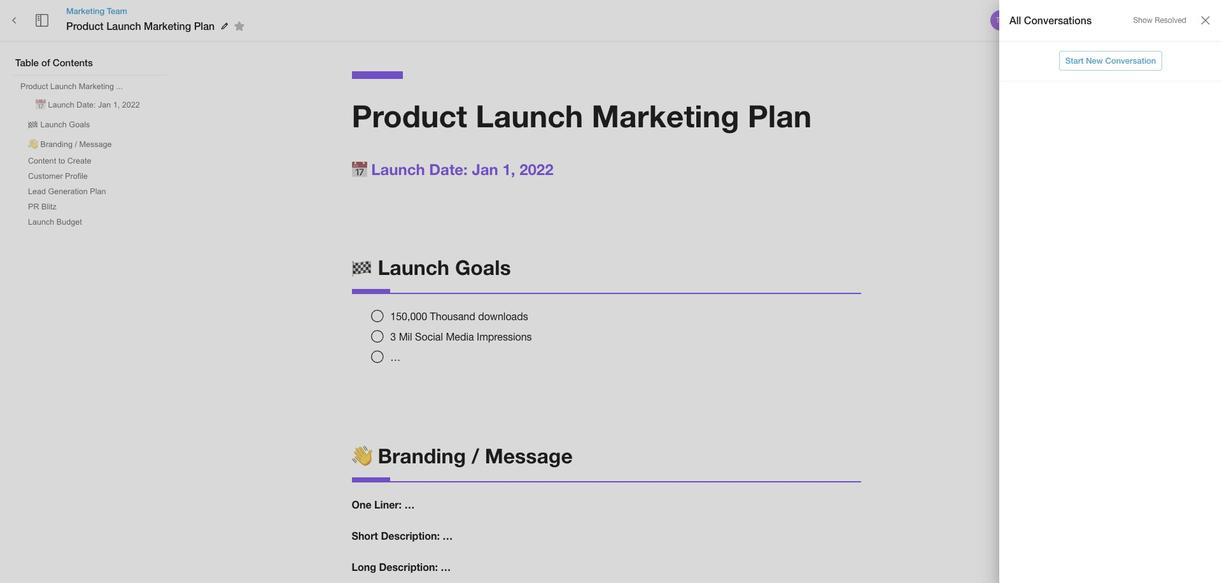 Task type: vqa. For each thing, say whether or not it's contained in the screenshot.
product launch marketing plan to the top
yes



Task type: describe. For each thing, give the bounding box(es) containing it.
budget
[[57, 218, 82, 227]]

to
[[58, 157, 65, 165]]

1 horizontal spatial date:
[[429, 160, 468, 178]]

start
[[1065, 55, 1084, 66]]

long
[[352, 561, 376, 573]]

1 horizontal spatial 🏁 launch goals
[[352, 255, 511, 279]]

tb
[[996, 16, 1005, 25]]

1 vertical spatial plan
[[748, 97, 812, 134]]

message inside button
[[79, 140, 112, 149]]

start new conversation button
[[1059, 51, 1162, 70]]

long description: …
[[352, 561, 451, 573]]

150,000
[[390, 311, 427, 322]]

short
[[352, 530, 378, 542]]

show
[[1133, 16, 1153, 25]]

customer profile button
[[23, 169, 93, 183]]

start new conversation
[[1065, 55, 1156, 66]]

📅 launch date: jan 1, 2022 button
[[31, 95, 145, 113]]

product inside button
[[20, 82, 48, 91]]

3 mil social media impressions
[[390, 331, 532, 342]]

150,000 thousand downloads
[[390, 311, 528, 322]]

… down 3
[[390, 351, 401, 363]]

thousand
[[430, 311, 475, 322]]

...
[[116, 82, 123, 91]]

1 horizontal spatial 📅
[[352, 160, 367, 178]]

1 horizontal spatial message
[[485, 444, 573, 468]]

tb button
[[988, 8, 1013, 32]]

1 horizontal spatial branding
[[378, 444, 466, 468]]

… for one liner: …
[[404, 499, 415, 511]]

impressions
[[477, 331, 532, 342]]

0 vertical spatial plan
[[194, 20, 215, 32]]

3
[[390, 331, 396, 342]]

one
[[352, 499, 371, 511]]

media
[[446, 331, 474, 342]]

0 vertical spatial product
[[66, 20, 104, 32]]

conversations
[[1024, 14, 1092, 26]]

launch budget button
[[23, 215, 87, 229]]

plan inside 'content to create customer profile lead generation plan pr blitz launch budget'
[[90, 187, 106, 196]]

mil
[[399, 331, 412, 342]]

create
[[67, 157, 91, 165]]

marketing team link
[[66, 5, 249, 17]]

1 vertical spatial 📅 launch date: jan 1, 2022
[[352, 160, 553, 178]]

content
[[28, 157, 56, 165]]

1 horizontal spatial jan
[[472, 160, 498, 178]]

profile
[[65, 172, 88, 181]]

lead
[[28, 187, 46, 196]]

downloads
[[478, 311, 528, 322]]

resolved
[[1155, 16, 1186, 25]]

jan inside button
[[98, 101, 111, 109]]

table of contents
[[15, 57, 93, 68]]

… for short description: …
[[443, 530, 453, 542]]

1, inside button
[[113, 101, 120, 109]]

date: inside button
[[77, 101, 96, 109]]

📅 inside button
[[36, 101, 46, 109]]



Task type: locate. For each thing, give the bounding box(es) containing it.
1 vertical spatial 👋
[[352, 444, 372, 468]]

1 horizontal spatial 1,
[[502, 160, 515, 178]]

📅 launch date: jan 1, 2022 inside button
[[36, 101, 140, 109]]

0 horizontal spatial message
[[79, 140, 112, 149]]

1 horizontal spatial /
[[472, 444, 479, 468]]

all conversations
[[1009, 14, 1092, 26]]

pr
[[28, 202, 39, 211]]

0 vertical spatial 👋 branding / message
[[28, 140, 112, 149]]

👋 branding / message
[[28, 140, 112, 149], [352, 444, 573, 468]]

1 vertical spatial 🏁 launch goals
[[352, 255, 511, 279]]

1 horizontal spatial 2022
[[519, 160, 553, 178]]

🏁 launch goals up 👋 branding / message button
[[28, 120, 90, 129]]

1 vertical spatial product launch marketing plan
[[352, 97, 812, 134]]

👋 up 'one'
[[352, 444, 372, 468]]

🏁 launch goals
[[28, 120, 90, 129], [352, 255, 511, 279]]

of
[[41, 57, 50, 68]]

0 horizontal spatial goals
[[69, 120, 90, 129]]

2 horizontal spatial product
[[352, 97, 467, 134]]

branding up "content to create" button
[[40, 140, 73, 149]]

1 vertical spatial goals
[[455, 255, 511, 279]]

📅
[[36, 101, 46, 109], [352, 160, 367, 178]]

generation
[[48, 187, 88, 196]]

2022 inside button
[[122, 101, 140, 109]]

content to create customer profile lead generation plan pr blitz launch budget
[[28, 157, 106, 227]]

branding up "liner:"
[[378, 444, 466, 468]]

1 vertical spatial date:
[[429, 160, 468, 178]]

…
[[390, 351, 401, 363], [404, 499, 415, 511], [443, 530, 453, 542], [441, 561, 451, 573]]

branding inside button
[[40, 140, 73, 149]]

0 horizontal spatial branding
[[40, 140, 73, 149]]

0 horizontal spatial product launch marketing plan
[[66, 20, 215, 32]]

👋 inside button
[[28, 140, 38, 149]]

… right "liner:"
[[404, 499, 415, 511]]

1 horizontal spatial 📅 launch date: jan 1, 2022
[[352, 160, 553, 178]]

launch
[[106, 20, 141, 32], [50, 82, 77, 91], [476, 97, 583, 134], [48, 101, 74, 109], [40, 120, 67, 129], [371, 160, 425, 178], [28, 218, 54, 227], [378, 255, 449, 279]]

plan
[[194, 20, 215, 32], [748, 97, 812, 134], [90, 187, 106, 196]]

1 horizontal spatial product launch marketing plan
[[352, 97, 812, 134]]

description: for short
[[381, 530, 440, 542]]

liner:
[[374, 499, 402, 511]]

0 vertical spatial 🏁
[[28, 120, 38, 129]]

1 horizontal spatial 👋
[[352, 444, 372, 468]]

1 vertical spatial branding
[[378, 444, 466, 468]]

0 vertical spatial date:
[[77, 101, 96, 109]]

👋 up "content" at top left
[[28, 140, 38, 149]]

all
[[1009, 14, 1021, 26]]

contents
[[53, 57, 93, 68]]

more
[[1167, 15, 1187, 25]]

0 vertical spatial 🏁 launch goals
[[28, 120, 90, 129]]

0 horizontal spatial jan
[[98, 101, 111, 109]]

marketing team
[[66, 6, 127, 16]]

1 vertical spatial 📅
[[352, 160, 367, 178]]

one liner: …
[[352, 499, 415, 511]]

2 vertical spatial product
[[352, 97, 467, 134]]

conversation
[[1105, 55, 1156, 66]]

1 horizontal spatial goals
[[455, 255, 511, 279]]

1 vertical spatial /
[[472, 444, 479, 468]]

1 vertical spatial product
[[20, 82, 48, 91]]

launch inside 'content to create customer profile lead generation plan pr blitz launch budget'
[[28, 218, 54, 227]]

product launch marketing ...
[[20, 82, 123, 91]]

2 vertical spatial plan
[[90, 187, 106, 196]]

description: up the long description: … on the bottom left of page
[[381, 530, 440, 542]]

2 horizontal spatial plan
[[748, 97, 812, 134]]

team
[[107, 6, 127, 16]]

jan
[[98, 101, 111, 109], [472, 160, 498, 178]]

👋 branding / message inside button
[[28, 140, 112, 149]]

marketing
[[66, 6, 105, 16], [144, 20, 191, 32], [79, 82, 114, 91], [592, 97, 739, 134]]

message
[[79, 140, 112, 149], [485, 444, 573, 468]]

more button
[[1156, 11, 1197, 30]]

/
[[75, 140, 77, 149], [472, 444, 479, 468]]

0 horizontal spatial 2022
[[122, 101, 140, 109]]

0 vertical spatial branding
[[40, 140, 73, 149]]

📅 launch date: jan 1, 2022
[[36, 101, 140, 109], [352, 160, 553, 178]]

1 horizontal spatial 🏁
[[352, 255, 372, 279]]

lead generation plan button
[[23, 185, 111, 199]]

blitz
[[41, 202, 57, 211]]

1 vertical spatial 2022
[[519, 160, 553, 178]]

1 horizontal spatial 👋 branding / message
[[352, 444, 573, 468]]

description:
[[381, 530, 440, 542], [379, 561, 438, 573]]

0 horizontal spatial 📅 launch date: jan 1, 2022
[[36, 101, 140, 109]]

/ inside button
[[75, 140, 77, 149]]

description: down short description: …
[[379, 561, 438, 573]]

🏁 launch goals button
[[23, 115, 95, 133]]

0 vertical spatial 📅 launch date: jan 1, 2022
[[36, 101, 140, 109]]

🏁 launch goals inside button
[[28, 120, 90, 129]]

0 horizontal spatial 👋 branding / message
[[28, 140, 112, 149]]

0 horizontal spatial 🏁
[[28, 120, 38, 129]]

0 vertical spatial jan
[[98, 101, 111, 109]]

0 vertical spatial description:
[[381, 530, 440, 542]]

1 vertical spatial 🏁
[[352, 255, 372, 279]]

content to create button
[[23, 154, 96, 168]]

show resolved
[[1133, 16, 1186, 25]]

table
[[15, 57, 39, 68]]

0 vertical spatial goals
[[69, 120, 90, 129]]

🏁 launch goals up thousand
[[352, 255, 511, 279]]

branding
[[40, 140, 73, 149], [378, 444, 466, 468]]

0 vertical spatial product launch marketing plan
[[66, 20, 215, 32]]

0 horizontal spatial plan
[[90, 187, 106, 196]]

… up the long description: … on the bottom left of page
[[443, 530, 453, 542]]

0 vertical spatial 👋
[[28, 140, 38, 149]]

0 horizontal spatial 👋
[[28, 140, 38, 149]]

date:
[[77, 101, 96, 109], [429, 160, 468, 178]]

goals inside button
[[69, 120, 90, 129]]

1 vertical spatial description:
[[379, 561, 438, 573]]

0 horizontal spatial /
[[75, 140, 77, 149]]

description: for long
[[379, 561, 438, 573]]

👋 branding / message button
[[23, 134, 117, 153]]

short description: …
[[352, 530, 453, 542]]

0 horizontal spatial product
[[20, 82, 48, 91]]

👋
[[28, 140, 38, 149], [352, 444, 372, 468]]

1 vertical spatial 1,
[[502, 160, 515, 178]]

product
[[66, 20, 104, 32], [20, 82, 48, 91], [352, 97, 467, 134]]

0 horizontal spatial 1,
[[113, 101, 120, 109]]

0 vertical spatial message
[[79, 140, 112, 149]]

🏁
[[28, 120, 38, 129], [352, 255, 372, 279]]

🏁 inside button
[[28, 120, 38, 129]]

customer
[[28, 172, 63, 181]]

0 horizontal spatial 📅
[[36, 101, 46, 109]]

marketing inside button
[[79, 82, 114, 91]]

goals up 👋 branding / message button
[[69, 120, 90, 129]]

1 horizontal spatial product
[[66, 20, 104, 32]]

2022
[[122, 101, 140, 109], [519, 160, 553, 178]]

goals
[[69, 120, 90, 129], [455, 255, 511, 279]]

0 vertical spatial /
[[75, 140, 77, 149]]

new
[[1086, 55, 1103, 66]]

1 horizontal spatial plan
[[194, 20, 215, 32]]

product launch marketing ... button
[[15, 80, 128, 94]]

0 horizontal spatial 🏁 launch goals
[[28, 120, 90, 129]]

1,
[[113, 101, 120, 109], [502, 160, 515, 178]]

0 vertical spatial 1,
[[113, 101, 120, 109]]

0 horizontal spatial date:
[[77, 101, 96, 109]]

1 vertical spatial message
[[485, 444, 573, 468]]

… for long description: …
[[441, 561, 451, 573]]

0 vertical spatial 2022
[[122, 101, 140, 109]]

1 vertical spatial jan
[[472, 160, 498, 178]]

social
[[415, 331, 443, 342]]

product launch marketing plan
[[66, 20, 215, 32], [352, 97, 812, 134]]

pr blitz button
[[23, 200, 62, 214]]

… down short description: …
[[441, 561, 451, 573]]

goals up downloads
[[455, 255, 511, 279]]

0 vertical spatial 📅
[[36, 101, 46, 109]]

1 vertical spatial 👋 branding / message
[[352, 444, 573, 468]]



